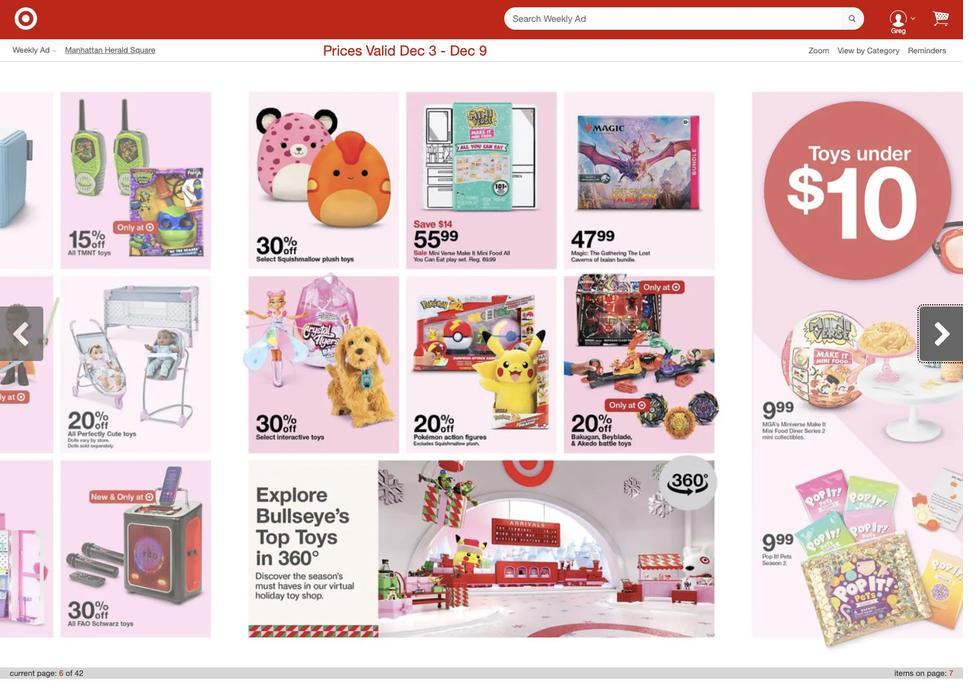 Task type: describe. For each thing, give the bounding box(es) containing it.
go to target.com image
[[15, 7, 37, 30]]

page 5 image
[[0, 73, 230, 657]]

herald
[[105, 45, 128, 55]]

items
[[894, 669, 914, 679]]

weekly ad link
[[13, 45, 65, 56]]

manhattan herald square link
[[65, 45, 164, 56]]

3
[[429, 41, 437, 59]]

manhattan herald square
[[65, 45, 155, 55]]

prices
[[323, 41, 362, 59]]

2 page: from the left
[[927, 669, 947, 679]]

-
[[441, 41, 446, 59]]

items on page: 7
[[894, 669, 953, 679]]

zoom-in element
[[809, 45, 829, 55]]

view by category
[[838, 45, 900, 55]]

9
[[479, 41, 487, 59]]

1 page: from the left
[[37, 669, 57, 679]]

2 dec from the left
[[450, 41, 475, 59]]

by
[[856, 45, 865, 55]]

greg
[[891, 27, 906, 35]]

reminders
[[908, 45, 946, 55]]

page 7 image
[[733, 73, 963, 657]]

current page: 6 of 42
[[10, 669, 83, 679]]

view by category link
[[838, 45, 908, 55]]

42
[[75, 669, 83, 679]]

zoom link
[[809, 45, 838, 56]]

manhattan
[[65, 45, 103, 55]]



Task type: vqa. For each thing, say whether or not it's contained in the screenshot.
12
no



Task type: locate. For each thing, give the bounding box(es) containing it.
0 horizontal spatial dec
[[400, 41, 425, 59]]

1 horizontal spatial page:
[[927, 669, 947, 679]]

form
[[504, 7, 864, 30]]

1 horizontal spatial dec
[[450, 41, 475, 59]]

page:
[[37, 669, 57, 679], [927, 669, 947, 679]]

dec right -
[[450, 41, 475, 59]]

reminders link
[[908, 45, 955, 56]]

valid
[[366, 41, 396, 59]]

6
[[59, 669, 63, 679]]

page: left 6
[[37, 669, 57, 679]]

Search Weekly Ad search field
[[504, 7, 864, 30]]

prices valid dec 3 - dec 9
[[323, 41, 487, 59]]

dec
[[400, 41, 425, 59], [450, 41, 475, 59]]

on
[[916, 669, 925, 679]]

view your cart on target.com image
[[933, 10, 949, 26]]

view
[[838, 45, 854, 55]]

page: left the 7
[[927, 669, 947, 679]]

1 dec from the left
[[400, 41, 425, 59]]

dec left 3
[[400, 41, 425, 59]]

weekly
[[13, 45, 38, 55]]

category
[[867, 45, 900, 55]]

page 6 image
[[230, 73, 733, 657]]

7
[[949, 669, 953, 679]]

weekly ad
[[13, 45, 50, 55]]

square
[[130, 45, 155, 55]]

zoom
[[809, 45, 829, 55]]

0 horizontal spatial page:
[[37, 669, 57, 679]]

current
[[10, 669, 35, 679]]

of
[[66, 669, 72, 679]]

greg link
[[881, 0, 916, 36]]

ad
[[40, 45, 50, 55]]



